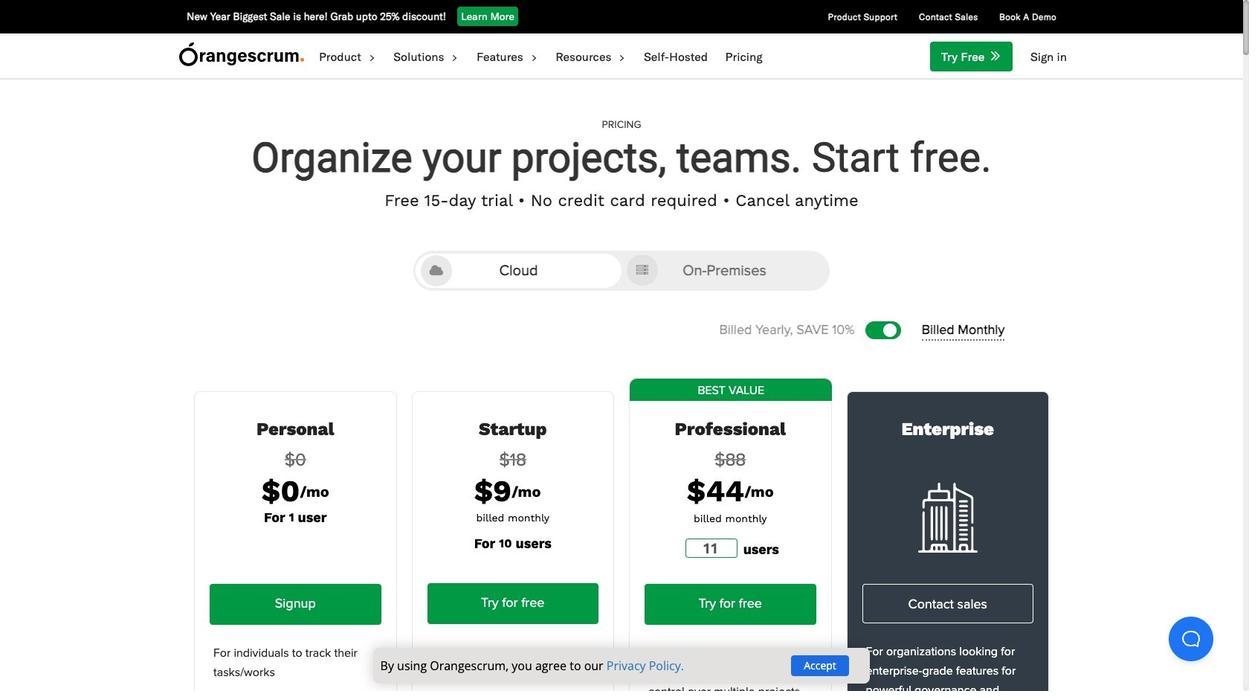 Task type: describe. For each thing, give the bounding box(es) containing it.
product image
[[370, 54, 375, 61]]

solutions image
[[453, 54, 458, 61]]

toggle customer support element
[[1170, 617, 1214, 661]]

enterprise image
[[919, 483, 978, 553]]

try free image
[[992, 51, 1002, 63]]



Task type: locate. For each thing, give the bounding box(es) containing it.
resources image
[[621, 54, 625, 61]]

None number field
[[686, 539, 738, 558]]

features image
[[532, 54, 537, 61]]



